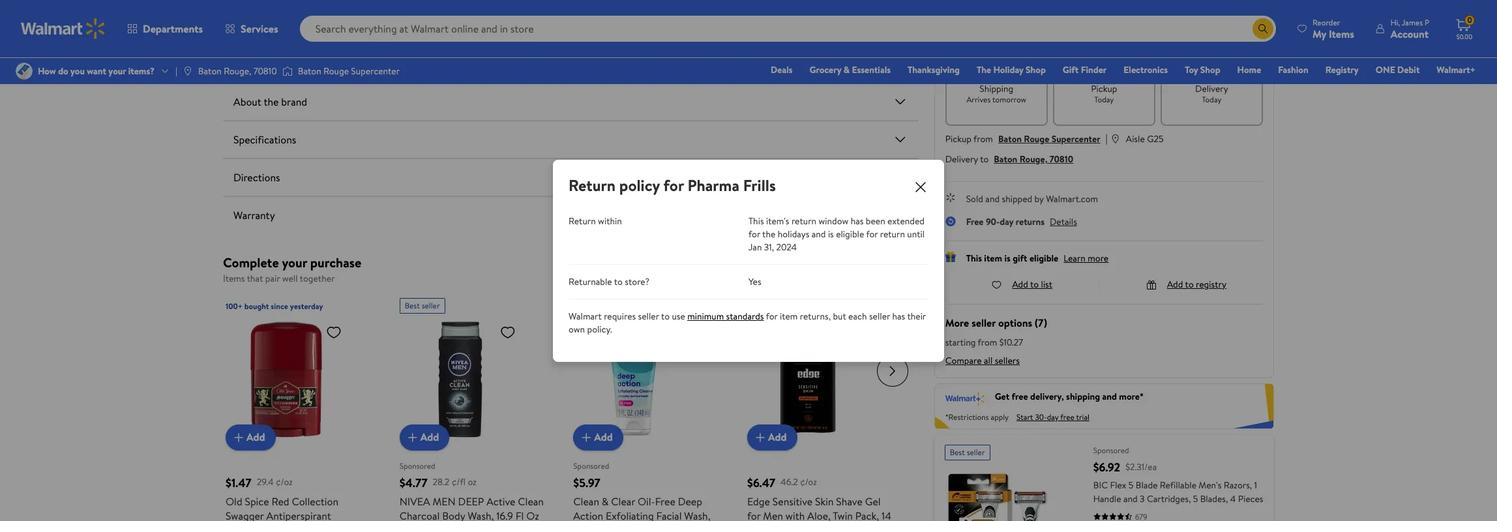 Task type: locate. For each thing, give the bounding box(es) containing it.
1 ¢/oz from the left
[[276, 476, 293, 489]]

cartridges,
[[1147, 492, 1191, 505]]

for left "31,"
[[749, 227, 761, 240]]

pharma
[[688, 174, 740, 196]]

deals
[[771, 63, 793, 76]]

each
[[849, 310, 867, 323]]

0 horizontal spatial this
[[749, 214, 764, 227]]

to left list
[[1031, 278, 1039, 291]]

wash,
[[468, 508, 494, 521]]

1 horizontal spatial &
[[844, 63, 850, 76]]

about down product
[[234, 95, 261, 109]]

1 vertical spatial day
[[1047, 411, 1059, 423]]

1 vertical spatial delivery
[[946, 153, 979, 166]]

1 horizontal spatial this
[[967, 252, 982, 265]]

1 horizontal spatial sponsored
[[574, 461, 609, 472]]

this inside this item's return window has been extended for the holidays and is eligible for return until jan 31, 2024
[[749, 214, 764, 227]]

today for pickup
[[1095, 94, 1114, 105]]

to left use
[[661, 310, 670, 323]]

0 horizontal spatial return
[[792, 214, 817, 227]]

compare all sellers button
[[946, 354, 1020, 367]]

add button up the $4.77
[[400, 424, 450, 450]]

learn
[[1064, 252, 1086, 265]]

0 vertical spatial day
[[1000, 215, 1014, 228]]

¢/oz right the 46.2
[[801, 476, 817, 489]]

for right policy at the left top
[[664, 174, 684, 196]]

1 vertical spatial free
[[1061, 411, 1075, 423]]

& right grocery in the top of the page
[[844, 63, 850, 76]]

more
[[946, 316, 970, 330]]

product group containing $1.47
[[226, 293, 371, 521]]

to for list
[[1031, 278, 1039, 291]]

5 right flex at the bottom of page
[[1129, 479, 1134, 492]]

delivery up sold
[[946, 153, 979, 166]]

directions
[[234, 170, 280, 185]]

baton inside pickup from baton rouge supercenter |
[[999, 132, 1022, 145]]

gift
[[1063, 63, 1079, 76]]

for left extended
[[867, 227, 878, 240]]

2 horizontal spatial item
[[985, 252, 1003, 265]]

how do you want your item?
[[946, 30, 1091, 46]]

1 shop from the left
[[1026, 63, 1046, 76]]

0 vertical spatial has
[[851, 214, 864, 227]]

add to cart image
[[579, 430, 594, 445], [753, 430, 768, 445]]

the holiday shop link
[[971, 63, 1052, 77]]

to
[[981, 153, 989, 166], [614, 275, 623, 288], [1031, 278, 1039, 291], [1186, 278, 1194, 291], [661, 310, 670, 323]]

1 horizontal spatial shop
[[1201, 63, 1221, 76]]

0 vertical spatial delivery
[[1196, 82, 1229, 95]]

add to registry
[[1168, 278, 1227, 291]]

sponsored $4.77 28.2 ¢/fl oz nivea men deep active clean charcoal body wash, 16.9 fl o
[[400, 461, 544, 521]]

$2.31/ea
[[1126, 460, 1157, 473]]

1 horizontal spatial clean
[[574, 494, 600, 508]]

$6.92
[[1094, 459, 1121, 475]]

is left gift
[[1005, 252, 1011, 265]]

2 shop from the left
[[1201, 63, 1221, 76]]

day for 30-
[[1047, 411, 1059, 423]]

sponsored up $5.97 in the bottom of the page
[[574, 461, 609, 472]]

0 vertical spatial free
[[1012, 390, 1029, 403]]

this
[[749, 214, 764, 227], [967, 252, 982, 265]]

free left 90-
[[967, 215, 984, 228]]

add for $5.97's add button
[[594, 430, 613, 444]]

1 vertical spatial item
[[985, 252, 1003, 265]]

0 horizontal spatial clean
[[518, 494, 544, 508]]

$0.00
[[1457, 32, 1473, 41]]

0 vertical spatial is
[[828, 227, 834, 240]]

add to list button
[[992, 278, 1053, 291]]

deals link
[[765, 63, 799, 77]]

2 horizontal spatial sponsored
[[1094, 445, 1130, 456]]

about left this
[[223, 12, 258, 29]]

free left deep
[[655, 494, 676, 508]]

that
[[247, 272, 263, 285]]

& left clear
[[602, 494, 609, 508]]

1 vertical spatial 5
[[1194, 492, 1199, 505]]

1 vertical spatial this
[[967, 252, 982, 265]]

eligible inside this item's return window has been extended for the holidays and is eligible for return until jan 31, 2024
[[836, 227, 865, 240]]

add up 28.2
[[421, 430, 439, 444]]

0 vertical spatial eligible
[[836, 227, 865, 240]]

has inside this item's return window has been extended for the holidays and is eligible for return until jan 31, 2024
[[851, 214, 864, 227]]

body
[[442, 508, 465, 521]]

0 horizontal spatial sponsored
[[400, 461, 436, 472]]

to left registry
[[1186, 278, 1194, 291]]

return right item's
[[792, 214, 817, 227]]

items
[[223, 272, 245, 285]]

razors,
[[1224, 479, 1253, 492]]

the
[[264, 95, 279, 109], [763, 227, 776, 240]]

4 add button from the left
[[748, 424, 798, 450]]

3 product group from the left
[[574, 293, 719, 521]]

walmart image
[[21, 18, 106, 39]]

clean right 16.9
[[518, 494, 544, 508]]

for right standards
[[766, 310, 778, 323]]

0 horizontal spatial add to cart image
[[231, 430, 247, 445]]

1 vertical spatial eligible
[[1030, 252, 1059, 265]]

and left more*
[[1103, 390, 1117, 403]]

product group containing $6.47
[[748, 293, 893, 521]]

&
[[844, 63, 850, 76], [602, 494, 609, 508]]

1 horizontal spatial item
[[780, 310, 798, 323]]

baton for pickup from baton rouge supercenter |
[[999, 132, 1022, 145]]

returns
[[1016, 215, 1045, 228]]

2 ¢/oz from the left
[[801, 476, 817, 489]]

been
[[866, 214, 886, 227]]

baton up delivery to baton rouge, 70810
[[999, 132, 1022, 145]]

product group containing $5.97
[[574, 293, 719, 521]]

today for delivery
[[1203, 94, 1222, 105]]

nivea
[[400, 494, 430, 508]]

sponsored for $4.77
[[400, 461, 436, 472]]

sponsored inside sponsored $6.92 $2.31/ea bic flex 5 blade refillable men's razors, 1 handle and 3 cartridges, 5 blades, 4 pieces
[[1094, 445, 1130, 456]]

sold
[[967, 192, 984, 205]]

get free delivery, shipping and more* banner
[[935, 384, 1275, 429]]

purchase
[[310, 254, 362, 271]]

day left returns
[[1000, 215, 1014, 228]]

add to cart image up the $4.77
[[405, 430, 421, 445]]

2 add to cart image from the left
[[753, 430, 768, 445]]

for left men
[[748, 508, 761, 521]]

0 horizontal spatial delivery
[[946, 153, 979, 166]]

own
[[569, 323, 585, 336]]

pickup down arrives
[[946, 132, 972, 145]]

¢/oz inside $1.47 29.4 ¢/oz old spice red collection swagger antiperspiran
[[276, 476, 293, 489]]

about this item
[[223, 12, 311, 29]]

4 product group from the left
[[748, 293, 893, 521]]

and inside banner
[[1103, 390, 1117, 403]]

0 horizontal spatial add to cart image
[[579, 430, 594, 445]]

details button
[[1050, 215, 1078, 228]]

the left brand
[[264, 95, 279, 109]]

intent image for pickup image
[[1094, 61, 1115, 82]]

0 vertical spatial your
[[1037, 30, 1059, 46]]

seller inside more seller options (7) starting from $10.27 compare all sellers
[[972, 316, 996, 330]]

0 vertical spatial the
[[264, 95, 279, 109]]

& inside sponsored $5.97 clean & clear oil-free deep action exfoliating facial wash
[[602, 494, 609, 508]]

pickup down intent image for pickup
[[1091, 82, 1118, 95]]

item inside for item returns, but each seller has their own policy.
[[780, 310, 798, 323]]

registry
[[1196, 278, 1227, 291]]

clean down $5.97 in the bottom of the page
[[574, 494, 600, 508]]

1 vertical spatial free
[[655, 494, 676, 508]]

0 horizontal spatial free
[[655, 494, 676, 508]]

has left the "been"
[[851, 214, 864, 227]]

1 horizontal spatial the
[[763, 227, 776, 240]]

item left returns,
[[780, 310, 798, 323]]

this right gifting made easy image
[[967, 252, 982, 265]]

item for this item is gift eligible learn more
[[985, 252, 1003, 265]]

2 return from the top
[[569, 214, 596, 227]]

0 horizontal spatial today
[[1095, 94, 1114, 105]]

your
[[1037, 30, 1059, 46], [282, 254, 307, 271]]

one debit
[[1376, 63, 1420, 76]]

1 add to cart image from the left
[[231, 430, 247, 445]]

sponsored inside sponsored $5.97 clean & clear oil-free deep action exfoliating facial wash
[[574, 461, 609, 472]]

charcoal
[[400, 508, 440, 521]]

0 vertical spatial return
[[569, 174, 616, 196]]

item right this
[[285, 12, 311, 29]]

to up sold
[[981, 153, 989, 166]]

free left trial on the right bottom of the page
[[1061, 411, 1075, 423]]

intent image for delivery image
[[1202, 61, 1223, 82]]

1 vertical spatial return
[[569, 214, 596, 227]]

and right sold
[[986, 192, 1000, 205]]

free
[[967, 215, 984, 228], [655, 494, 676, 508]]

your up well
[[282, 254, 307, 271]]

returnable to store?
[[569, 275, 650, 288]]

this left item's
[[749, 214, 764, 227]]

best for add button for edge sensitive skin shave gel for men with aloe, twin pack, 1
[[753, 300, 768, 311]]

product details
[[234, 57, 301, 72]]

pickup for pickup today
[[1091, 82, 1118, 95]]

close dialog image
[[913, 179, 929, 195]]

1 return from the top
[[569, 174, 616, 196]]

is right holidays
[[828, 227, 834, 240]]

0 horizontal spatial &
[[602, 494, 609, 508]]

your inside complete your purchase items that pair well together
[[282, 254, 307, 271]]

old
[[226, 494, 242, 508]]

delivery for today
[[1196, 82, 1229, 95]]

baton left rouge,
[[994, 153, 1018, 166]]

this for this item's return window has been extended for the holidays and is eligible for return until jan 31, 2024
[[749, 214, 764, 227]]

facial
[[657, 508, 682, 521]]

gift
[[1013, 252, 1028, 265]]

swagger
[[226, 508, 264, 521]]

100+
[[226, 300, 243, 311]]

0 vertical spatial about
[[223, 12, 258, 29]]

1 vertical spatial from
[[978, 336, 998, 349]]

delivery,
[[1031, 390, 1064, 403]]

day inside get free delivery, shipping and more* banner
[[1047, 411, 1059, 423]]

0 vertical spatial item
[[285, 12, 311, 29]]

28.2
[[433, 476, 450, 489]]

3
[[1140, 492, 1145, 505]]

1 horizontal spatial day
[[1047, 411, 1059, 423]]

1 vertical spatial has
[[893, 310, 906, 323]]

0 horizontal spatial eligible
[[836, 227, 865, 240]]

yes
[[749, 275, 762, 288]]

add button up $1.47
[[226, 424, 276, 450]]

0 vertical spatial &
[[844, 63, 850, 76]]

free inside sponsored $5.97 clean & clear oil-free deep action exfoliating facial wash
[[655, 494, 676, 508]]

add down gift
[[1013, 278, 1029, 291]]

registry
[[1326, 63, 1359, 76]]

$4.77
[[400, 475, 428, 491]]

0 vertical spatial from
[[974, 132, 993, 145]]

0 horizontal spatial is
[[828, 227, 834, 240]]

return left until
[[881, 227, 905, 240]]

baton
[[999, 132, 1022, 145], [994, 153, 1018, 166]]

today down intent image for pickup
[[1095, 94, 1114, 105]]

1 clean from the left
[[518, 494, 544, 508]]

pickup for pickup from baton rouge supercenter |
[[946, 132, 972, 145]]

0 vertical spatial pickup
[[1091, 82, 1118, 95]]

return left within at the top left
[[569, 214, 596, 227]]

add up $5.97 in the bottom of the page
[[594, 430, 613, 444]]

¢/oz right 29.4
[[276, 476, 293, 489]]

since
[[271, 300, 288, 311]]

eligible right gift
[[1030, 252, 1059, 265]]

nivea men deep active clean charcoal body wash, 16.9 fl oz bottle image
[[400, 319, 521, 440]]

shop right toy
[[1201, 63, 1221, 76]]

has left their
[[893, 310, 906, 323]]

shop right holiday
[[1026, 63, 1046, 76]]

1 horizontal spatial pickup
[[1091, 82, 1118, 95]]

1 add to cart image from the left
[[579, 430, 594, 445]]

from up all at the bottom right of the page
[[978, 336, 998, 349]]

trial
[[1077, 411, 1090, 423]]

0 horizontal spatial ¢/oz
[[276, 476, 293, 489]]

add up 29.4
[[247, 430, 265, 444]]

toy
[[1185, 63, 1199, 76]]

add to cart image
[[231, 430, 247, 445], [405, 430, 421, 445]]

sponsored for $6.92
[[1094, 445, 1130, 456]]

0 horizontal spatial your
[[282, 254, 307, 271]]

and inside sponsored $6.92 $2.31/ea bic flex 5 blade refillable men's razors, 1 handle and 3 cartridges, 5 blades, 4 pieces
[[1124, 492, 1138, 505]]

add button up $5.97 in the bottom of the page
[[574, 424, 624, 450]]

add
[[1013, 278, 1029, 291], [1168, 278, 1184, 291], [247, 430, 265, 444], [421, 430, 439, 444], [594, 430, 613, 444], [768, 430, 787, 444]]

0 horizontal spatial the
[[264, 95, 279, 109]]

today inside the pickup today
[[1095, 94, 1114, 105]]

0 vertical spatial this
[[749, 214, 764, 227]]

return
[[569, 174, 616, 196], [569, 214, 596, 227]]

sponsored up $6.92
[[1094, 445, 1130, 456]]

seller
[[422, 300, 440, 311], [596, 300, 614, 311], [770, 300, 788, 311], [638, 310, 659, 323], [870, 310, 891, 323], [972, 316, 996, 330], [967, 447, 985, 458]]

bic
[[1094, 479, 1108, 492]]

men
[[433, 494, 456, 508]]

1 vertical spatial the
[[763, 227, 776, 240]]

*restrictions apply
[[946, 411, 1009, 423]]

to left store?
[[614, 275, 623, 288]]

add button for edge sensitive skin shave gel for men with aloe, twin pack, 1
[[748, 424, 798, 450]]

1 horizontal spatial free
[[967, 215, 984, 228]]

0 vertical spatial baton
[[999, 132, 1022, 145]]

apply
[[991, 411, 1009, 423]]

add button up $6.47
[[748, 424, 798, 450]]

0 horizontal spatial pickup
[[946, 132, 972, 145]]

1 horizontal spatial delivery
[[1196, 82, 1229, 95]]

pair
[[265, 272, 280, 285]]

5 left blades,
[[1194, 492, 1199, 505]]

shop inside "link"
[[1026, 63, 1046, 76]]

complete your purchase items that pair well together
[[223, 254, 362, 285]]

1 vertical spatial pickup
[[946, 132, 972, 145]]

your right want
[[1037, 30, 1059, 46]]

item left gift
[[985, 252, 1003, 265]]

0 horizontal spatial free
[[1012, 390, 1029, 403]]

1
[[1255, 479, 1258, 492]]

add button
[[226, 424, 276, 450], [400, 424, 450, 450], [574, 424, 624, 450], [748, 424, 798, 450]]

1 horizontal spatial ¢/oz
[[801, 476, 817, 489]]

finder
[[1081, 63, 1107, 76]]

purchase options option group
[[946, 0, 1264, 9]]

and left 3
[[1124, 492, 1138, 505]]

1 horizontal spatial your
[[1037, 30, 1059, 46]]

the right jan
[[763, 227, 776, 240]]

add left registry
[[1168, 278, 1184, 291]]

1 vertical spatial baton
[[994, 153, 1018, 166]]

best seller for second add button from the left
[[405, 300, 440, 311]]

add for second add button from the left
[[421, 430, 439, 444]]

return
[[792, 214, 817, 227], [881, 227, 905, 240]]

add up the 46.2
[[768, 430, 787, 444]]

today inside delivery today
[[1203, 94, 1222, 105]]

item for for item returns, but each seller has their own policy.
[[780, 310, 798, 323]]

best seller
[[405, 300, 440, 311], [579, 300, 614, 311], [753, 300, 788, 311], [950, 447, 985, 458]]

0 horizontal spatial shop
[[1026, 63, 1046, 76]]

1 vertical spatial &
[[602, 494, 609, 508]]

product group containing $4.77
[[400, 293, 545, 521]]

$10.27
[[1000, 336, 1024, 349]]

¢/oz inside $6.47 46.2 ¢/oz edge sensitive skin shave gel for men with aloe, twin pack, 1
[[801, 476, 817, 489]]

1 add button from the left
[[226, 424, 276, 450]]

about for about the brand
[[234, 95, 261, 109]]

add to cart image up $5.97 in the bottom of the page
[[579, 430, 594, 445]]

pickup inside pickup from baton rouge supercenter |
[[946, 132, 972, 145]]

add to cart image for $5.97
[[579, 430, 594, 445]]

2 clean from the left
[[574, 494, 600, 508]]

their
[[908, 310, 926, 323]]

2 product group from the left
[[400, 293, 545, 521]]

return policy for pharma frills dialog
[[553, 159, 945, 362]]

2 add to cart image from the left
[[405, 430, 421, 445]]

return for return policy for pharma frills
[[569, 174, 616, 196]]

free right get
[[1012, 390, 1029, 403]]

and right holidays
[[812, 227, 826, 240]]

return up return within
[[569, 174, 616, 196]]

3 add button from the left
[[574, 424, 624, 450]]

0 horizontal spatial day
[[1000, 215, 1014, 228]]

today down intent image for delivery
[[1203, 94, 1222, 105]]

1 today from the left
[[1095, 94, 1114, 105]]

sponsored inside sponsored $4.77 28.2 ¢/fl oz nivea men deep active clean charcoal body wash, 16.9 fl o
[[400, 461, 436, 472]]

registry link
[[1320, 63, 1365, 77]]

start 30-day free trial
[[1017, 411, 1090, 423]]

1 vertical spatial is
[[1005, 252, 1011, 265]]

item
[[285, 12, 311, 29], [985, 252, 1003, 265], [780, 310, 798, 323]]

details
[[1050, 215, 1078, 228]]

eligible left the "been"
[[836, 227, 865, 240]]

delivery down intent image for delivery
[[1196, 82, 1229, 95]]

1 horizontal spatial today
[[1203, 94, 1222, 105]]

2 add button from the left
[[400, 424, 450, 450]]

0 horizontal spatial 5
[[1129, 479, 1134, 492]]

for inside $6.47 46.2 ¢/oz edge sensitive skin shave gel for men with aloe, twin pack, 1
[[748, 508, 761, 521]]

1 horizontal spatial add to cart image
[[753, 430, 768, 445]]

0 horizontal spatial has
[[851, 214, 864, 227]]

0 vertical spatial 5
[[1129, 479, 1134, 492]]

arrives
[[967, 94, 991, 105]]

add to cart image up $6.47
[[753, 430, 768, 445]]

0 horizontal spatial item
[[285, 12, 311, 29]]

1 horizontal spatial 5
[[1194, 492, 1199, 505]]

1 horizontal spatial has
[[893, 310, 906, 323]]

about
[[223, 12, 258, 29], [234, 95, 261, 109]]

add to favorites list, old spice red collection swagger antiperspirant deodorant for men, .5 oz image
[[326, 324, 342, 340]]

add to cart image up $1.47
[[231, 430, 247, 445]]

2 today from the left
[[1203, 94, 1222, 105]]

for inside for item returns, but each seller has their own policy.
[[766, 310, 778, 323]]

|
[[1106, 131, 1108, 145]]

1 horizontal spatial add to cart image
[[405, 430, 421, 445]]

clean inside sponsored $4.77 28.2 ¢/fl oz nivea men deep active clean charcoal body wash, 16.9 fl o
[[518, 494, 544, 508]]

from up delivery to baton rouge, 70810
[[974, 132, 993, 145]]

1 vertical spatial about
[[234, 95, 261, 109]]

1 vertical spatial your
[[282, 254, 307, 271]]

2 vertical spatial item
[[780, 310, 798, 323]]

1 product group from the left
[[226, 293, 371, 521]]

sponsored up the $4.77
[[400, 461, 436, 472]]

is inside this item's return window has been extended for the holidays and is eligible for return until jan 31, 2024
[[828, 227, 834, 240]]

product group
[[226, 293, 371, 521], [400, 293, 545, 521], [574, 293, 719, 521], [748, 293, 893, 521]]

has inside for item returns, but each seller has their own policy.
[[893, 310, 906, 323]]

day down delivery,
[[1047, 411, 1059, 423]]

16.9
[[497, 508, 513, 521]]



Task type: describe. For each thing, give the bounding box(es) containing it.
policy
[[620, 174, 660, 196]]

old spice red collection swagger antiperspirant deodorant for men, .5 oz image
[[226, 319, 347, 440]]

pickup from baton rouge supercenter |
[[946, 131, 1108, 145]]

handle
[[1094, 492, 1122, 505]]

extended
[[888, 214, 925, 227]]

from inside pickup from baton rouge supercenter |
[[974, 132, 993, 145]]

sponsored for $5.97
[[574, 461, 609, 472]]

intent image for shipping image
[[986, 61, 1007, 82]]

aloe,
[[808, 508, 831, 521]]

baton rouge supercenter button
[[999, 132, 1101, 145]]

home
[[1238, 63, 1262, 76]]

delivery for to
[[946, 153, 979, 166]]

1 horizontal spatial return
[[881, 227, 905, 240]]

supercenter
[[1052, 132, 1101, 145]]

aisle
[[1126, 132, 1145, 145]]

walmart requires seller to use minimum standards
[[569, 310, 764, 323]]

returns,
[[800, 310, 831, 323]]

minimum
[[688, 310, 724, 323]]

men's
[[1199, 479, 1222, 492]]

gel
[[865, 494, 881, 508]]

one
[[1376, 63, 1396, 76]]

Walmart Site-Wide search field
[[300, 16, 1277, 42]]

clean inside sponsored $5.97 clean & clear oil-free deep action exfoliating facial wash
[[574, 494, 600, 508]]

90-
[[986, 215, 1000, 228]]

twin
[[833, 508, 853, 521]]

warranty
[[234, 208, 275, 222]]

edge sensitive skin shave gel for men with aloe, twin pack, 14 oz image
[[748, 319, 869, 440]]

essentials
[[852, 63, 891, 76]]

but
[[833, 310, 847, 323]]

jan
[[749, 240, 762, 253]]

fashion
[[1279, 63, 1309, 76]]

$6.47 46.2 ¢/oz edge sensitive skin shave gel for men with aloe, twin pack, 1
[[748, 475, 892, 521]]

return for return within
[[569, 214, 596, 227]]

clear
[[611, 494, 636, 508]]

blades,
[[1201, 492, 1229, 505]]

best seller for $5.97's add button
[[579, 300, 614, 311]]

frills
[[744, 174, 776, 196]]

tomorrow
[[993, 94, 1027, 105]]

this for this item is gift eligible learn more
[[967, 252, 982, 265]]

100+ bought since yesterday
[[226, 300, 323, 311]]

best for $5.97's add button
[[579, 300, 594, 311]]

2024
[[777, 240, 797, 253]]

within
[[598, 214, 622, 227]]

by
[[1035, 192, 1044, 205]]

delivery today
[[1196, 82, 1229, 105]]

to for baton
[[981, 153, 989, 166]]

and inside this item's return window has been extended for the holidays and is eligible for return until jan 31, 2024
[[812, 227, 826, 240]]

day for 90-
[[1000, 215, 1014, 228]]

sensitive
[[773, 494, 813, 508]]

from inside more seller options (7) starting from $10.27 compare all sellers
[[978, 336, 998, 349]]

add button for $5.97
[[574, 424, 624, 450]]

¢/oz for $1.47
[[276, 476, 293, 489]]

more*
[[1120, 390, 1144, 403]]

the
[[977, 63, 992, 76]]

to for store?
[[614, 275, 623, 288]]

30-
[[1036, 411, 1047, 423]]

add for add button for edge sensitive skin shave gel for men with aloe, twin pack, 1
[[768, 430, 787, 444]]

product
[[234, 57, 270, 72]]

about for about this item
[[223, 12, 258, 29]]

best for second add button from the left
[[405, 300, 420, 311]]

delivery to baton rouge, 70810
[[946, 153, 1074, 166]]

gifting made easy image
[[946, 252, 956, 262]]

add to cart image for edge sensitive skin shave gel for men with aloe, twin pack, 1
[[753, 430, 768, 445]]

clean & clear oil-free deep action exfoliating facial wash, 5 fl. oz image
[[574, 319, 695, 440]]

next slide for complete your purchase list image
[[877, 355, 908, 387]]

store?
[[625, 275, 650, 288]]

fashion link
[[1273, 63, 1315, 77]]

add to cart image for the old spice red collection swagger antiperspirant deodorant for men, .5 oz "image"
[[231, 430, 247, 445]]

best seller for add button for edge sensitive skin shave gel for men with aloe, twin pack, 1
[[753, 300, 788, 311]]

oz
[[468, 476, 477, 489]]

0 $0.00
[[1457, 14, 1473, 41]]

you
[[988, 30, 1006, 46]]

return policy for pharma frills
[[569, 174, 776, 196]]

1 horizontal spatial is
[[1005, 252, 1011, 265]]

toy shop
[[1185, 63, 1221, 76]]

standards
[[726, 310, 764, 323]]

31,
[[764, 240, 774, 253]]

seller inside for item returns, but each seller has their own policy.
[[870, 310, 891, 323]]

¢/fl
[[452, 476, 466, 489]]

electronics link
[[1118, 63, 1174, 77]]

want
[[1009, 30, 1034, 46]]

bic flex 5 blade refillable men's razors, 1 handle and 3 cartridges, 5 blades, 4 pieces image
[[945, 466, 1083, 521]]

46.2
[[781, 476, 798, 489]]

add to registry button
[[1147, 278, 1227, 291]]

thanksgiving
[[908, 63, 960, 76]]

toy shop link
[[1180, 63, 1227, 77]]

blade
[[1136, 479, 1158, 492]]

the holiday shop
[[977, 63, 1046, 76]]

grocery & essentials link
[[804, 63, 897, 77]]

1 horizontal spatial eligible
[[1030, 252, 1059, 265]]

Search search field
[[300, 16, 1277, 42]]

specifications
[[234, 132, 296, 147]]

0 vertical spatial free
[[967, 215, 984, 228]]

details
[[272, 57, 301, 72]]

walmart.com
[[1046, 192, 1099, 205]]

red
[[272, 494, 289, 508]]

gift finder
[[1063, 63, 1107, 76]]

(7)
[[1035, 316, 1048, 330]]

edge
[[748, 494, 770, 508]]

compare
[[946, 354, 982, 367]]

baton for delivery to baton rouge, 70810
[[994, 153, 1018, 166]]

the inside this item's return window has been extended for the holidays and is eligible for return until jan 31, 2024
[[763, 227, 776, 240]]

aisle g25
[[1126, 132, 1164, 145]]

add button for old spice red collection swagger antiperspiran
[[226, 424, 276, 450]]

walmart+ link
[[1431, 63, 1482, 77]]

grocery
[[810, 63, 842, 76]]

$1.47
[[226, 475, 252, 491]]

sponsored $6.92 $2.31/ea bic flex 5 blade refillable men's razors, 1 handle and 3 cartridges, 5 blades, 4 pieces
[[1094, 445, 1264, 505]]

1 horizontal spatial free
[[1061, 411, 1075, 423]]

29.4
[[257, 476, 274, 489]]

to for registry
[[1186, 278, 1194, 291]]

this
[[261, 12, 282, 29]]

add to favorites list, nivea men deep active clean charcoal body wash, 16.9 fl oz bottle image
[[500, 324, 516, 340]]

add for add button associated with old spice red collection swagger antiperspiran
[[247, 430, 265, 444]]

one debit link
[[1370, 63, 1426, 77]]

4
[[1231, 492, 1236, 505]]

¢/oz for $6.47
[[801, 476, 817, 489]]

list
[[1041, 278, 1053, 291]]

collection
[[292, 494, 339, 508]]

men
[[763, 508, 783, 521]]

walmart plus image
[[946, 390, 985, 406]]

this item's return window has been extended for the holidays and is eligible for return until jan 31, 2024
[[749, 214, 925, 253]]

together
[[300, 272, 335, 285]]

spice
[[245, 494, 269, 508]]

add to cart image for nivea men deep active clean charcoal body wash, 16.9 fl oz bottle image
[[405, 430, 421, 445]]



Task type: vqa. For each thing, say whether or not it's contained in the screenshot.
Moving Center link
no



